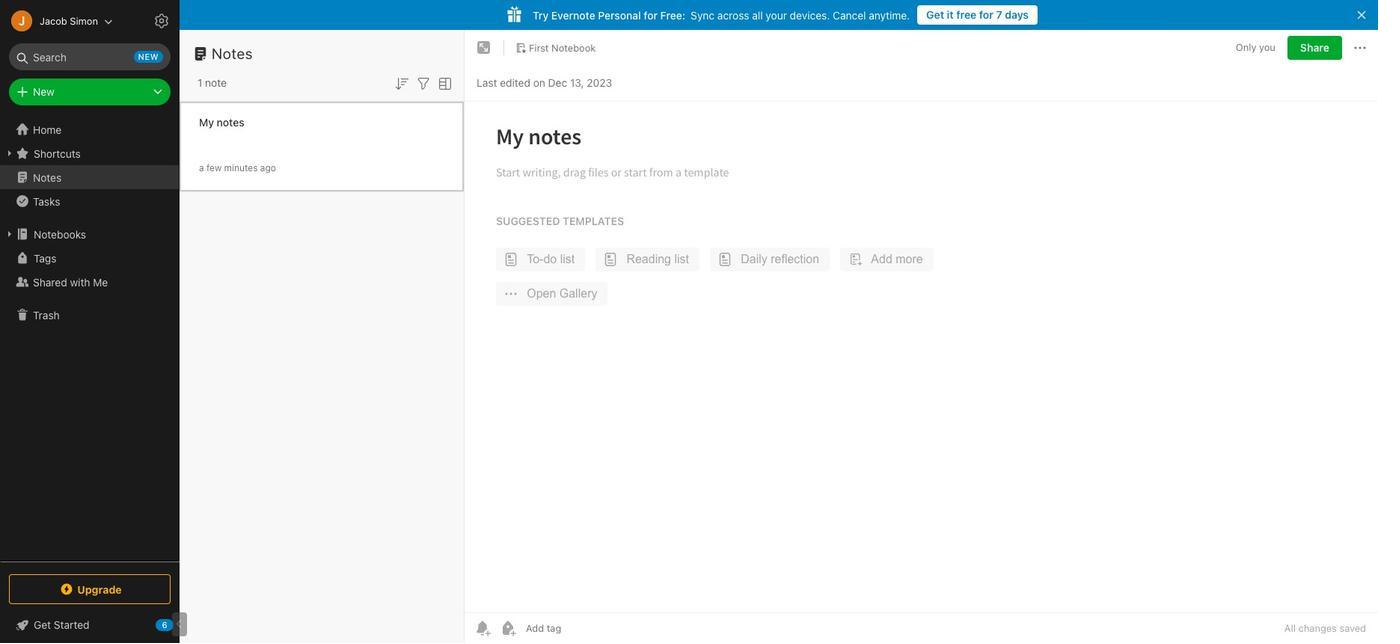 Task type: locate. For each thing, give the bounding box(es) containing it.
add a reminder image
[[474, 620, 492, 638]]

get left started at left bottom
[[34, 619, 51, 632]]

get inside help and learning task checklist field
[[34, 619, 51, 632]]

0 horizontal spatial for
[[644, 9, 658, 21]]

1 horizontal spatial for
[[980, 8, 994, 21]]

for left the 7
[[980, 8, 994, 21]]

notes up tasks
[[33, 171, 62, 184]]

get
[[927, 8, 944, 21], [34, 619, 51, 632]]

notes up note
[[212, 45, 253, 62]]

your
[[766, 9, 787, 21]]

0 vertical spatial get
[[927, 8, 944, 21]]

shortcuts
[[34, 147, 81, 160]]

sync
[[691, 9, 715, 21]]

only you
[[1236, 41, 1276, 53]]

last edited on dec 13, 2023
[[477, 76, 612, 89]]

only
[[1236, 41, 1257, 53]]

jacob
[[40, 15, 67, 27]]

for
[[980, 8, 994, 21], [644, 9, 658, 21]]

my notes
[[199, 116, 244, 128]]

More actions field
[[1352, 36, 1369, 60]]

notes
[[212, 45, 253, 62], [33, 171, 62, 184]]

expand notebooks image
[[4, 228, 16, 240]]

0 vertical spatial notes
[[212, 45, 253, 62]]

tree
[[0, 117, 180, 561]]

across
[[718, 9, 749, 21]]

add tag image
[[499, 620, 517, 638]]

0 horizontal spatial get
[[34, 619, 51, 632]]

1 vertical spatial notes
[[33, 171, 62, 184]]

7
[[996, 8, 1003, 21]]

saved
[[1340, 623, 1366, 635]]

shortcuts button
[[0, 141, 179, 165]]

add filters image
[[415, 75, 433, 93]]

a
[[199, 162, 204, 173]]

1
[[198, 76, 202, 89]]

days
[[1005, 8, 1029, 21]]

1 horizontal spatial get
[[927, 8, 944, 21]]

View options field
[[433, 73, 454, 93]]

started
[[54, 619, 90, 632]]

for for free:
[[644, 9, 658, 21]]

expand note image
[[475, 39, 493, 57]]

Add filters field
[[415, 73, 433, 93]]

new search field
[[19, 43, 163, 70]]

note
[[205, 76, 227, 89]]

first
[[529, 42, 549, 54]]

upgrade button
[[9, 575, 171, 605]]

1 vertical spatial get
[[34, 619, 51, 632]]

jacob simon
[[40, 15, 98, 27]]

my
[[199, 116, 214, 128]]

get for get started
[[34, 619, 51, 632]]

1 horizontal spatial notes
[[212, 45, 253, 62]]

all
[[1285, 623, 1296, 635]]

evernote
[[551, 9, 596, 21]]

edited
[[500, 76, 531, 89]]

click to collapse image
[[174, 616, 185, 634]]

dec
[[548, 76, 567, 89]]

0 horizontal spatial notes
[[33, 171, 62, 184]]

minutes
[[224, 162, 258, 173]]

tags button
[[0, 246, 179, 270]]

anytime.
[[869, 9, 910, 21]]

ago
[[260, 162, 276, 173]]

get it free for 7 days
[[927, 8, 1029, 21]]

get left it
[[927, 8, 944, 21]]

get inside button
[[927, 8, 944, 21]]

tasks
[[33, 195, 60, 208]]

for left free: on the top left of the page
[[644, 9, 658, 21]]

it
[[947, 8, 954, 21]]

get started
[[34, 619, 90, 632]]

Note Editor text field
[[465, 102, 1378, 613]]

devices.
[[790, 9, 830, 21]]

get it free for 7 days button
[[918, 5, 1038, 25]]

1 for from the left
[[980, 8, 994, 21]]

2 for from the left
[[644, 9, 658, 21]]

notes
[[217, 116, 244, 128]]

for inside 'get it free for 7 days' button
[[980, 8, 994, 21]]

free
[[957, 8, 977, 21]]



Task type: vqa. For each thing, say whether or not it's contained in the screenshot.
the rightmost for
yes



Task type: describe. For each thing, give the bounding box(es) containing it.
shared with me
[[33, 276, 108, 288]]

last
[[477, 76, 497, 89]]

share button
[[1288, 36, 1343, 60]]

trash
[[33, 309, 60, 321]]

changes
[[1299, 623, 1337, 635]]

13,
[[570, 76, 584, 89]]

get for get it free for 7 days
[[927, 8, 944, 21]]

Account field
[[0, 6, 113, 36]]

settings image
[[153, 12, 171, 30]]

try
[[533, 9, 549, 21]]

share
[[1301, 41, 1330, 54]]

tags
[[34, 252, 56, 265]]

Add tag field
[[525, 622, 637, 635]]

shared with me link
[[0, 270, 179, 294]]

Search text field
[[19, 43, 160, 70]]

home link
[[0, 117, 180, 141]]

new
[[33, 85, 54, 98]]

on
[[533, 76, 545, 89]]

new button
[[9, 79, 171, 106]]

notebooks link
[[0, 222, 179, 246]]

shared
[[33, 276, 67, 288]]

notes inside 'note list' element
[[212, 45, 253, 62]]

notes link
[[0, 165, 179, 189]]

upgrade
[[77, 583, 122, 596]]

simon
[[70, 15, 98, 27]]

all
[[752, 9, 763, 21]]

with
[[70, 276, 90, 288]]

few
[[207, 162, 222, 173]]

tree containing home
[[0, 117, 180, 561]]

free:
[[661, 9, 686, 21]]

personal
[[598, 9, 641, 21]]

for for 7
[[980, 8, 994, 21]]

1 note
[[198, 76, 227, 89]]

cancel
[[833, 9, 866, 21]]

first notebook button
[[510, 37, 601, 58]]

notebook
[[552, 42, 596, 54]]

note list element
[[180, 30, 465, 644]]

new
[[138, 52, 159, 61]]

you
[[1260, 41, 1276, 53]]

all changes saved
[[1285, 623, 1366, 635]]

trash link
[[0, 303, 179, 327]]

6
[[162, 620, 167, 630]]

notebooks
[[34, 228, 86, 241]]

first notebook
[[529, 42, 596, 54]]

a few minutes ago
[[199, 162, 276, 173]]

Help and Learning task checklist field
[[0, 614, 180, 638]]

me
[[93, 276, 108, 288]]

try evernote personal for free: sync across all your devices. cancel anytime.
[[533, 9, 910, 21]]

Sort options field
[[393, 73, 411, 93]]

2023
[[587, 76, 612, 89]]

note window element
[[465, 30, 1378, 644]]

more actions image
[[1352, 39, 1369, 57]]

home
[[33, 123, 62, 136]]

tasks button
[[0, 189, 179, 213]]



